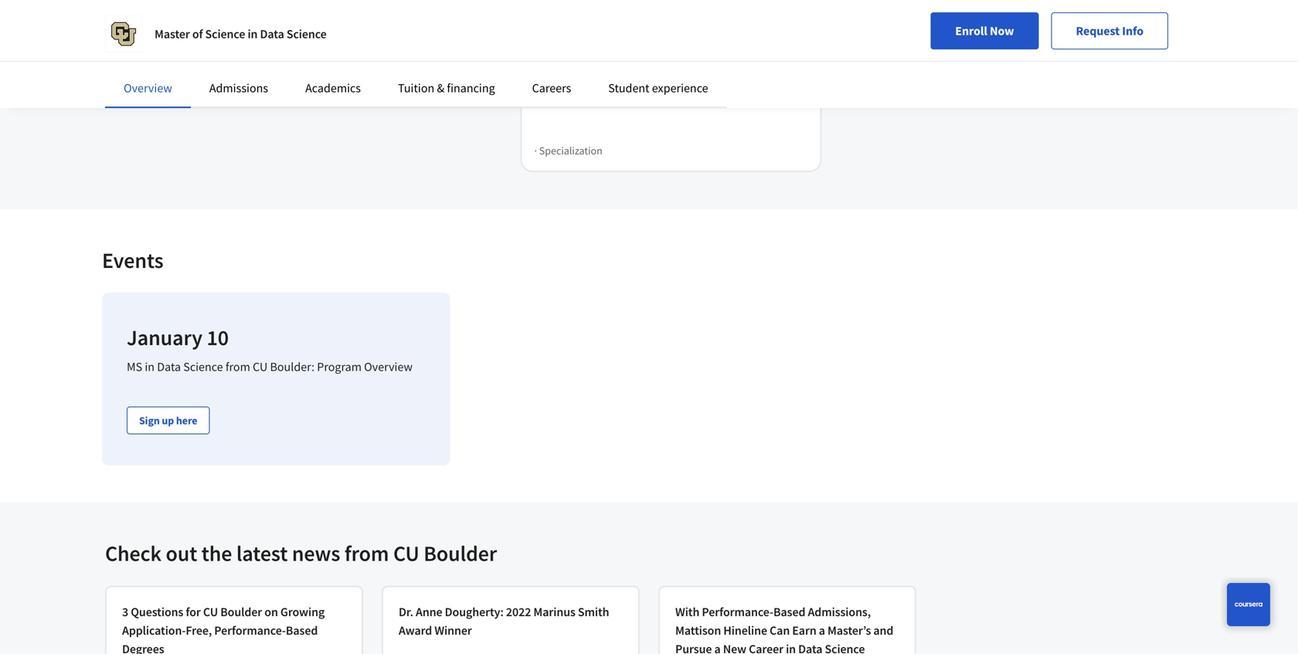 Task type: vqa. For each thing, say whether or not it's contained in the screenshot.
the left Boulder
yes



Task type: locate. For each thing, give the bounding box(es) containing it.
cu left boulder:
[[253, 360, 268, 375]]

0 vertical spatial performance-
[[702, 605, 774, 620]]

winner
[[435, 623, 472, 639]]

cu up dr. at the left bottom
[[393, 540, 420, 567]]

1 vertical spatial overview
[[364, 360, 413, 375]]

events
[[102, 247, 164, 274]]

1 horizontal spatial a
[[819, 623, 825, 639]]

from right news
[[345, 540, 389, 567]]

degrees
[[122, 642, 164, 655]]

tuition & financing link
[[398, 80, 495, 96]]

1 horizontal spatial cu
[[253, 360, 268, 375]]

·
[[534, 144, 537, 158]]

in
[[248, 26, 258, 42], [145, 360, 155, 375], [786, 642, 796, 655]]

news
[[292, 540, 340, 567]]

based
[[774, 605, 806, 620], [286, 623, 318, 639]]

a left new
[[715, 642, 721, 655]]

1 vertical spatial based
[[286, 623, 318, 639]]

1 vertical spatial for
[[186, 605, 201, 620]]

for inside 3 questions for cu boulder on growing application-free, performance-based degrees
[[186, 605, 201, 620]]

program
[[317, 360, 362, 375]]

student
[[608, 80, 650, 96]]

data down earn in the right of the page
[[799, 642, 823, 655]]

careers
[[532, 80, 571, 96]]

from down 10
[[226, 360, 250, 375]]

1 horizontal spatial performance-
[[702, 605, 774, 620]]

science inside the with performance-based admissions, mattison hineline can earn a master's and pursue a new career in data science
[[825, 642, 865, 655]]

1 horizontal spatial boulder
[[424, 540, 497, 567]]

boulder left on
[[220, 605, 262, 620]]

the
[[202, 540, 232, 567]]

january
[[127, 324, 203, 351]]

for up experience
[[685, 59, 697, 73]]

performance-
[[702, 605, 774, 620], [214, 623, 286, 639]]

0 vertical spatial for
[[685, 59, 697, 73]]

performance- up hineline at the bottom of page
[[702, 605, 774, 620]]

2 vertical spatial in
[[786, 642, 796, 655]]

anne
[[416, 605, 443, 620]]

mathematical
[[562, 59, 624, 73]]

&
[[437, 80, 445, 96]]

cu inside 3 questions for cu boulder on growing application-free, performance-based degrees
[[203, 605, 218, 620]]

3 questions for cu boulder on growing application-free, performance-based degrees
[[122, 605, 325, 655]]

based up can on the bottom right of the page
[[774, 605, 806, 620]]

a
[[819, 623, 825, 639], [715, 642, 721, 655]]

0 vertical spatial boulder
[[424, 540, 497, 567]]

latest
[[236, 540, 288, 567]]

2 vertical spatial cu
[[203, 605, 218, 620]]

science
[[205, 26, 245, 42], [287, 26, 327, 42], [723, 59, 757, 73], [183, 360, 223, 375], [825, 642, 865, 655]]

of
[[192, 26, 203, 42]]

2 horizontal spatial in
[[786, 642, 796, 655]]

cu
[[253, 360, 268, 375], [393, 540, 420, 567], [203, 605, 218, 620]]

in down can on the bottom right of the page
[[786, 642, 796, 655]]

0 vertical spatial overview
[[124, 80, 172, 96]]

award
[[399, 623, 432, 639]]

in right the of
[[248, 26, 258, 42]]

check out the latest news from cu boulder
[[105, 540, 497, 567]]

specialization
[[539, 144, 603, 158]]

0 horizontal spatial a
[[715, 642, 721, 655]]

can
[[770, 623, 790, 639]]

based down growing
[[286, 623, 318, 639]]

boulder up dougherty: at the left bottom of page
[[424, 540, 497, 567]]

in right the ms on the bottom of page
[[145, 360, 155, 375]]

1 horizontal spatial from
[[345, 540, 389, 567]]

overview
[[124, 80, 172, 96], [364, 360, 413, 375]]

with performance-based admissions, mattison hineline can earn a master's and pursue a new career in data science link
[[676, 603, 900, 655]]

0 horizontal spatial cu
[[203, 605, 218, 620]]

1 horizontal spatial based
[[774, 605, 806, 620]]

academics link
[[305, 80, 361, 96]]

performance- inside 3 questions for cu boulder on growing application-free, performance-based degrees
[[214, 623, 286, 639]]

overview right 'program' on the left bottom
[[364, 360, 413, 375]]

0 horizontal spatial boulder
[[220, 605, 262, 620]]

0 vertical spatial from
[[226, 360, 250, 375]]

0 horizontal spatial from
[[226, 360, 250, 375]]

0 horizontal spatial based
[[286, 623, 318, 639]]

0 vertical spatial based
[[774, 605, 806, 620]]

overview link
[[124, 80, 172, 96]]

with performance-based admissions, mattison hineline can earn a master's and pursue a new career in data science
[[676, 605, 894, 655]]

a right earn in the right of the page
[[819, 623, 825, 639]]

dr.
[[399, 605, 413, 620]]

tuition & financing
[[398, 80, 495, 96]]

overview down university of colorado boulder logo
[[124, 80, 172, 96]]

career
[[749, 642, 784, 655]]

based inside 3 questions for cu boulder on growing application-free, performance-based degrees
[[286, 623, 318, 639]]

data
[[260, 26, 284, 42], [700, 59, 720, 73], [157, 360, 181, 375], [799, 642, 823, 655]]

1 vertical spatial performance-
[[214, 623, 286, 639]]

0 horizontal spatial overview
[[124, 80, 172, 96]]

1 vertical spatial cu
[[393, 540, 420, 567]]

1 horizontal spatial in
[[248, 26, 258, 42]]

new
[[723, 642, 747, 655]]

for up free, at bottom
[[186, 605, 201, 620]]

performance- down on
[[214, 623, 286, 639]]

0 horizontal spatial for
[[186, 605, 201, 620]]

boulder
[[424, 540, 497, 567], [220, 605, 262, 620]]

0 horizontal spatial in
[[145, 360, 155, 375]]

request info button
[[1052, 12, 1169, 49]]

1 horizontal spatial for
[[685, 59, 697, 73]]

for
[[685, 59, 697, 73], [186, 605, 201, 620]]

0 vertical spatial in
[[248, 26, 258, 42]]

0 horizontal spatial performance-
[[214, 623, 286, 639]]

from
[[226, 360, 250, 375], [345, 540, 389, 567]]

info
[[1122, 23, 1144, 39]]

cu up free, at bottom
[[203, 605, 218, 620]]

enroll
[[956, 23, 988, 39]]

financing
[[447, 80, 495, 96]]

request info
[[1076, 23, 1144, 39]]

here
[[176, 414, 197, 428]]

1 vertical spatial from
[[345, 540, 389, 567]]

1 vertical spatial boulder
[[220, 605, 262, 620]]



Task type: describe. For each thing, give the bounding box(es) containing it.
0 vertical spatial a
[[819, 623, 825, 639]]

performance- inside the with performance-based admissions, mattison hineline can earn a master's and pursue a new career in data science
[[702, 605, 774, 620]]

2022
[[506, 605, 531, 620]]

mattison
[[676, 623, 721, 639]]

student experience link
[[608, 80, 708, 96]]

experience
[[652, 80, 708, 96]]

1 vertical spatial a
[[715, 642, 721, 655]]

application-
[[122, 623, 186, 639]]

hineline
[[724, 623, 767, 639]]

with
[[676, 605, 700, 620]]

data up experience
[[700, 59, 720, 73]]

and
[[874, 623, 894, 639]]

check
[[105, 540, 162, 567]]

up
[[162, 414, 174, 428]]

1 vertical spatial in
[[145, 360, 155, 375]]

marinus
[[534, 605, 576, 620]]

in inside the with performance-based admissions, mattison hineline can earn a master's and pursue a new career in data science
[[786, 642, 796, 655]]

student experience
[[608, 80, 708, 96]]

foundations
[[626, 59, 683, 73]]

3
[[122, 605, 128, 620]]

sign up here button
[[127, 407, 210, 435]]

growing
[[280, 605, 325, 620]]

request
[[1076, 23, 1120, 39]]

ms
[[127, 360, 142, 375]]

3 questions for cu boulder on growing application-free, performance-based degrees link
[[122, 603, 346, 655]]

learn
[[534, 59, 560, 73]]

university of colorado boulder logo image
[[105, 15, 142, 53]]

data up admissions link
[[260, 26, 284, 42]]

10
[[207, 324, 229, 351]]

academics
[[305, 80, 361, 96]]

tuition
[[398, 80, 435, 96]]

master's
[[828, 623, 871, 639]]

free,
[[186, 623, 212, 639]]

admissions,
[[808, 605, 871, 620]]

now
[[990, 23, 1014, 39]]

pursue
[[676, 642, 712, 655]]

enroll now button
[[931, 12, 1039, 49]]

2 horizontal spatial cu
[[393, 540, 420, 567]]

1 horizontal spatial overview
[[364, 360, 413, 375]]

dr. anne dougherty: 2022 marinus smith award winner
[[399, 605, 609, 639]]

admissions
[[209, 80, 268, 96]]

dougherty:
[[445, 605, 504, 620]]

enroll now
[[956, 23, 1014, 39]]

careers link
[[532, 80, 571, 96]]

earn
[[792, 623, 817, 639]]

ms in data science from cu boulder: program overview
[[127, 360, 413, 375]]

boulder inside 3 questions for cu boulder on growing application-free, performance-based degrees
[[220, 605, 262, 620]]

dr. anne dougherty: 2022 marinus smith award winner link
[[399, 603, 623, 655]]

boulder:
[[270, 360, 315, 375]]

master
[[155, 26, 190, 42]]

january 10
[[127, 324, 229, 351]]

learn mathematical foundations for data science
[[534, 59, 757, 73]]

out
[[166, 540, 197, 567]]

admissions link
[[209, 80, 268, 96]]

0 vertical spatial cu
[[253, 360, 268, 375]]

on
[[265, 605, 278, 620]]

master of science in data science
[[155, 26, 327, 42]]

data down january on the left of page
[[157, 360, 181, 375]]

smith
[[578, 605, 609, 620]]

questions
[[131, 605, 183, 620]]

based inside the with performance-based admissions, mattison hineline can earn a master's and pursue a new career in data science
[[774, 605, 806, 620]]

· specialization
[[534, 144, 603, 158]]

sign
[[139, 414, 160, 428]]

data inside the with performance-based admissions, mattison hineline can earn a master's and pursue a new career in data science
[[799, 642, 823, 655]]

sign up here
[[139, 414, 197, 428]]



